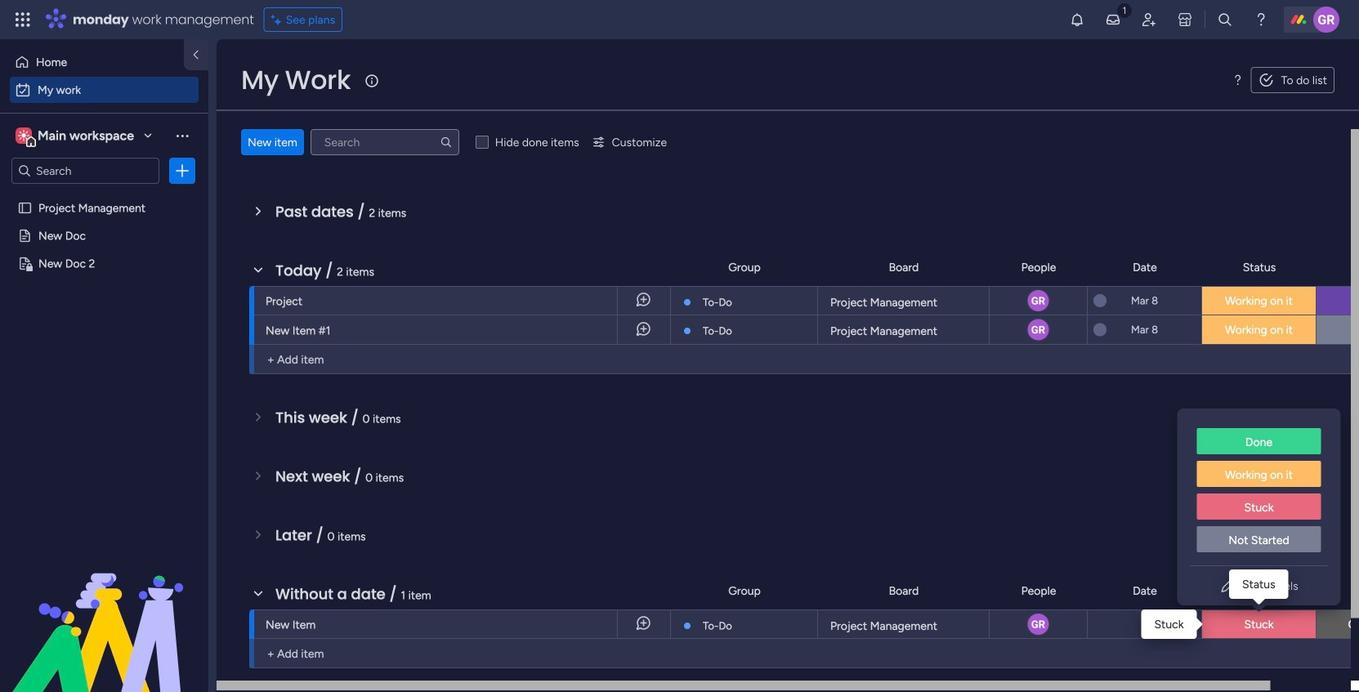 Task type: describe. For each thing, give the bounding box(es) containing it.
notifications image
[[1069, 11, 1085, 28]]

1 horizontal spatial list box
[[1177, 415, 1341, 566]]

1 greg robinson image from the top
[[1026, 289, 1051, 313]]

workspace image
[[16, 127, 32, 145]]

menu image
[[1232, 74, 1245, 87]]

1 horizontal spatial greg robinson image
[[1314, 7, 1340, 33]]

help image
[[1253, 11, 1269, 28]]

0 horizontal spatial greg robinson image
[[1026, 612, 1051, 637]]

1 image
[[1117, 1, 1132, 19]]

edit labels image
[[1220, 578, 1236, 594]]

Search in workspace field
[[34, 161, 137, 180]]

workspace image
[[18, 127, 29, 145]]



Task type: vqa. For each thing, say whether or not it's contained in the screenshot.
1 within the the Overdue / 1 item
no



Task type: locate. For each thing, give the bounding box(es) containing it.
search image
[[440, 136, 453, 149]]

update feed image
[[1105, 11, 1121, 28]]

lottie animation element
[[0, 527, 208, 692]]

Filter dashboard by text search field
[[310, 129, 459, 155]]

monday marketplace image
[[1177, 11, 1193, 28]]

options image
[[174, 163, 190, 179]]

1 vertical spatial greg robinson image
[[1026, 318, 1051, 342]]

lottie animation image
[[0, 527, 208, 692]]

list box
[[0, 191, 208, 498], [1177, 415, 1341, 566]]

public board image
[[17, 200, 33, 216]]

see plans image
[[271, 10, 286, 29]]

None search field
[[310, 129, 459, 155]]

0 horizontal spatial list box
[[0, 191, 208, 498]]

private board image
[[17, 256, 33, 271]]

public board image
[[17, 228, 33, 244]]

0 vertical spatial greg robinson image
[[1026, 289, 1051, 313]]

invite members image
[[1141, 11, 1157, 28]]

select product image
[[15, 11, 31, 28]]

0 vertical spatial greg robinson image
[[1314, 7, 1340, 33]]

1 vertical spatial greg robinson image
[[1026, 612, 1051, 637]]

2 greg robinson image from the top
[[1026, 318, 1051, 342]]

greg robinson image
[[1314, 7, 1340, 33], [1026, 612, 1051, 637]]

workspace selection element
[[16, 126, 137, 147]]

search everything image
[[1217, 11, 1233, 28]]

option
[[10, 49, 174, 75], [10, 77, 199, 103], [0, 193, 208, 197], [1197, 428, 1321, 456], [1197, 461, 1321, 489], [1197, 494, 1321, 521], [1197, 526, 1321, 554]]

workspace options image
[[174, 127, 190, 144]]

greg robinson image
[[1026, 289, 1051, 313], [1026, 318, 1051, 342]]



